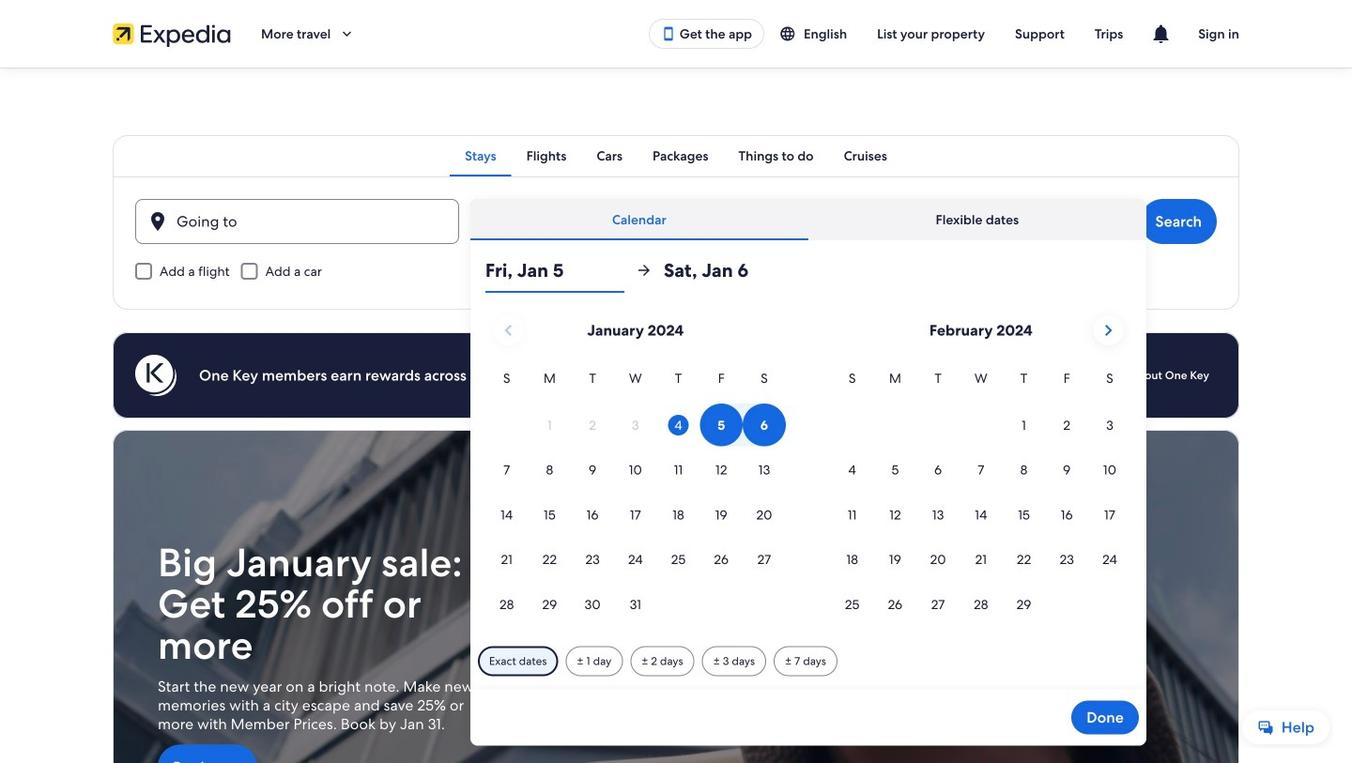 Task type: vqa. For each thing, say whether or not it's contained in the screenshot.
Swap origin and destination values 'icon'
no



Task type: locate. For each thing, give the bounding box(es) containing it.
tab list
[[113, 135, 1240, 177], [471, 199, 1147, 241]]

0 vertical spatial tab list
[[113, 135, 1240, 177]]

download the app button image
[[661, 26, 676, 41]]

january 2024 element
[[486, 368, 786, 628]]

1 vertical spatial tab list
[[471, 199, 1147, 241]]

application
[[486, 308, 1132, 628]]

main content
[[0, 68, 1353, 764]]

communication center icon image
[[1150, 23, 1173, 45]]

more travel image
[[339, 25, 355, 42]]



Task type: describe. For each thing, give the bounding box(es) containing it.
next month image
[[1098, 319, 1120, 342]]

previous month image
[[497, 319, 520, 342]]

travel sale activities deals image
[[113, 430, 1240, 764]]

february 2024 element
[[831, 368, 1132, 628]]

small image
[[780, 25, 804, 42]]

today element
[[668, 415, 689, 436]]

directional image
[[636, 262, 653, 279]]

expedia logo image
[[113, 21, 231, 47]]



